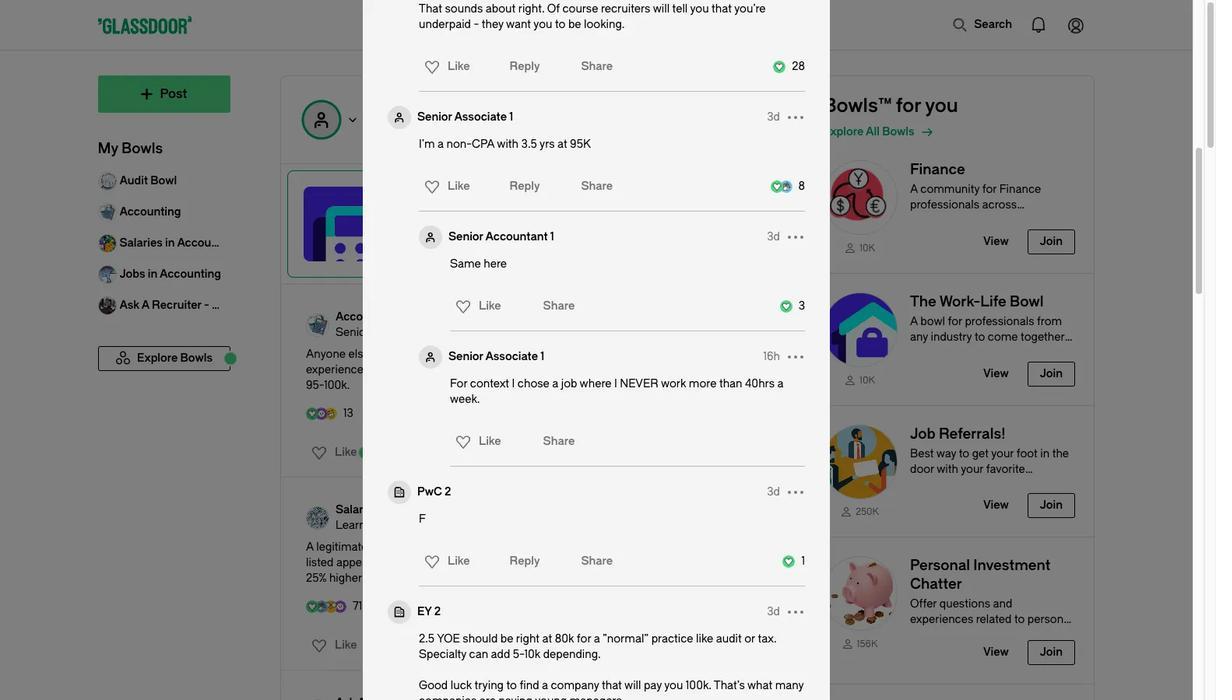 Task type: describe. For each thing, give the bounding box(es) containing it.
8
[[799, 180, 805, 193]]

right.
[[518, 2, 545, 16]]

explore
[[823, 125, 864, 139]]

said
[[620, 364, 641, 377]]

to inside 2.5 yoe should be right at 80k for a "normal" practice like audit or tax. specialty can add 5-10k depending. good luck trying to find a company that will pay you 100k. that's what many companies are paying young managers
[[507, 680, 517, 693]]

use
[[388, 213, 408, 226]]

culture,
[[545, 228, 584, 241]]

feedback
[[642, 213, 690, 226]]

5-
[[513, 649, 525, 662]]

a right 40hrs
[[778, 378, 784, 391]]

senior associate 1 button for non-
[[417, 110, 513, 125]]

i inside a legitimate recruiter contact me regarding an opportunity. however, the salary listed appears to be a hard-set budgeted number. i want to negotiate between 15- 25% higher than the listed salary in ord ...
[[562, 557, 565, 570]]

audit
[[716, 633, 742, 646]]

hard-
[[418, 557, 447, 570]]

can
[[469, 649, 488, 662]]

in inside anyone else in dallas? i'm pretty sure i'm underpaid . cpas with 2.5 years experience. make 80k base. talked to multiple recruiters that said i should be at 95-100k.
[[372, 348, 382, 361]]

for inside 2.5 yoe should be right at 80k for a "normal" practice like audit or tax. specialty can add 5-10k depending. good luck trying to find a company that will pay you 100k. that's what many companies are paying young managers
[[577, 633, 591, 646]]

here!
[[409, 244, 436, 257]]

you inside 2.5 yoe should be right at 80k for a "normal" practice like audit or tax. specialty can add 5-10k depending. good luck trying to find a company that will pay you 100k. that's what many companies are paying young managers
[[664, 680, 683, 693]]

from
[[466, 188, 502, 205]]

15-
[[708, 557, 723, 570]]

share for 8
[[581, 180, 613, 193]]

senior associate 1 button for i
[[449, 350, 545, 365]]

pay
[[644, 680, 662, 693]]

more
[[689, 378, 717, 391]]

2 10k button from the top
[[805, 274, 1094, 405]]

recruiters inside anyone else in dallas? i'm pretty sure i'm underpaid . cpas with 2.5 years experience. make 80k base. talked to multiple recruiters that said i should be at 95-100k.
[[545, 364, 595, 377]]

should inside anyone else in dallas? i'm pretty sure i'm underpaid . cpas with 2.5 years experience. make 80k base. talked to multiple recruiters that said i should be at 95-100k.
[[650, 364, 685, 377]]

with inside anyone else in dallas? i'm pretty sure i'm underpaid . cpas with 2.5 years experience. make 80k base. talked to multiple recruiters that said i should be at 95-100k.
[[611, 348, 632, 361]]

company inside 2.5 yoe should be right at 80k for a "normal" practice like audit or tax. specialty can add 5-10k depending. good luck trying to find a company that will pay you 100k. that's what many companies are paying young managers
[[551, 680, 599, 693]]

bowl
[[537, 213, 561, 226]]

2 for ey 2
[[434, 606, 441, 619]]

1 for a
[[510, 111, 513, 124]]

3d link
[[690, 318, 703, 333]]

0 vertical spatial share button
[[575, 58, 613, 76]]

chose
[[518, 378, 550, 391]]

multiple
[[501, 364, 542, 377]]

reply for pwc 2
[[510, 555, 540, 569]]

companies link
[[577, 0, 639, 50]]

toogle identity image
[[388, 601, 411, 625]]

get
[[577, 213, 594, 226]]

jobs link
[[519, 0, 545, 50]]

33
[[424, 639, 437, 653]]

than inside for context i chose a job where i never work more than 40hrs a week.
[[720, 378, 743, 391]]

like for pwc 2 reply button
[[448, 555, 470, 569]]

-
[[474, 18, 479, 31]]

to inside get insight from others in accouting use the accounting industry bowl to get realtime feedback on things like comp, company culture, and career questions. tap here!
[[564, 213, 575, 226]]

0 horizontal spatial salary
[[440, 572, 470, 586]]

negotiations
[[372, 504, 440, 517]]

250k button
[[805, 406, 1094, 538]]

1 vertical spatial the
[[662, 541, 678, 555]]

companies
[[419, 696, 477, 701]]

156k link
[[823, 638, 898, 651]]

rections list menu for reply button corresponding to senior associate 1
[[415, 174, 475, 199]]

100k. inside 2.5 yoe should be right at 80k for a "normal" practice like audit or tax. specialty can add 5-10k depending. good luck trying to find a company that will pay you 100k. that's what many companies are paying young managers
[[686, 680, 712, 693]]

95-
[[306, 379, 324, 393]]

0 vertical spatial with
[[497, 138, 519, 151]]

share for 1
[[581, 555, 613, 569]]

pretty
[[443, 348, 473, 361]]

like for share dropdown button to the middle
[[479, 300, 501, 313]]

right
[[516, 633, 540, 646]]

senior for i'm
[[417, 111, 452, 124]]

negotiate
[[609, 557, 658, 570]]

like for the bottommost share dropdown button
[[479, 435, 501, 449]]

talked
[[452, 364, 485, 377]]

1 vertical spatial listed
[[410, 572, 438, 586]]

you're
[[735, 2, 766, 16]]

2 vertical spatial share button
[[537, 434, 575, 451]]

1 for here
[[551, 231, 554, 244]]

share up '.'
[[543, 300, 575, 313]]

80k inside anyone else in dallas? i'm pretty sure i'm underpaid . cpas with 2.5 years experience. make 80k base. talked to multiple recruiters that said i should be at 95-100k.
[[400, 364, 419, 377]]

for
[[450, 378, 468, 391]]

sure
[[476, 348, 498, 361]]

comments for 26 comments
[[440, 446, 500, 460]]

i down multiple
[[512, 378, 515, 391]]

0 horizontal spatial listed
[[306, 557, 334, 570]]

to down opportunity.
[[596, 557, 606, 570]]

156k
[[857, 639, 878, 650]]

cpas
[[580, 348, 608, 361]]

specialty
[[419, 649, 467, 662]]

10k
[[525, 649, 541, 662]]

rections list menu for 26 comments button at the bottom of page
[[302, 441, 362, 466]]

at inside 2.5 yoe should be right at 80k for a "normal" practice like audit or tax. specialty can add 5-10k depending. good luck trying to find a company that will pay you 100k. that's what many companies are paying young managers
[[543, 633, 552, 646]]

reply button for pwc 2
[[506, 550, 544, 575]]

and
[[586, 228, 606, 241]]

recruiter
[[371, 541, 414, 555]]

realtime
[[597, 213, 639, 226]]

reply button for senior associate 1
[[506, 174, 544, 199]]

to down recruiter
[[381, 557, 391, 570]]

senior for for
[[449, 350, 484, 364]]

a legitimate recruiter contact me regarding an opportunity. however, the salary listed appears to be a hard-set budgeted number. i want to negotiate between 15- 25% higher than the listed salary in ord ...
[[306, 541, 723, 586]]

many
[[775, 680, 804, 693]]

2 vertical spatial the
[[391, 572, 407, 586]]

regarding
[[479, 541, 528, 555]]

a up young
[[542, 680, 548, 693]]

yrs
[[540, 138, 555, 151]]

senior associate 1 for i
[[449, 350, 545, 364]]

you down of
[[534, 18, 553, 31]]

10k for second 10k link from the bottom of the page
[[860, 243, 875, 254]]

find
[[520, 680, 539, 693]]

questions.
[[644, 228, 697, 241]]

base.
[[422, 364, 449, 377]]

1 for context
[[541, 350, 545, 364]]

rections list menu for 3rd reply button from the bottom
[[415, 55, 475, 79]]

toogle identity image for i'm
[[388, 106, 411, 129]]

ey
[[417, 606, 432, 619]]

senior associate 1 for non-
[[417, 111, 513, 124]]

0 vertical spatial for
[[896, 95, 921, 117]]

bowls
[[883, 125, 915, 139]]

rections list menu for the bottommost share dropdown button
[[446, 430, 506, 455]]

they
[[482, 18, 504, 31]]

1 vertical spatial share button
[[537, 298, 575, 315]]

i'm
[[419, 138, 435, 151]]

i inside anyone else in dallas? i'm pretty sure i'm underpaid . cpas with 2.5 years experience. make 80k base. talked to multiple recruiters that said i should be at 95-100k.
[[644, 364, 647, 377]]

job
[[561, 378, 577, 391]]

in
[[555, 188, 568, 205]]

get
[[388, 188, 413, 205]]

1 vertical spatial accounting
[[336, 311, 397, 324]]

salary
[[336, 504, 369, 517]]

a
[[306, 541, 314, 555]]

be inside a legitimate recruiter contact me regarding an opportunity. however, the salary listed appears to be a hard-set budgeted number. i want to negotiate between 15- 25% higher than the listed salary in ord ...
[[394, 557, 407, 570]]

share button for f
[[575, 554, 613, 571]]

like for 33 comments button
[[335, 639, 357, 653]]

the inside get insight from others in accouting use the accounting industry bowl to get realtime feedback on things like comp, company culture, and career questions. tap here!
[[411, 213, 428, 226]]

share for 28
[[581, 60, 613, 73]]

will inside 2.5 yoe should be right at 80k for a "normal" practice like audit or tax. specialty can add 5-10k depending. good luck trying to find a company that will pay you 100k. that's what many companies are paying young managers
[[625, 680, 641, 693]]

26 comments
[[424, 446, 500, 460]]

never
[[620, 378, 659, 391]]

3d for 1
[[767, 486, 780, 499]]

make
[[369, 364, 397, 377]]

80k inside 2.5 yoe should be right at 80k for a "normal" practice like audit or tax. specialty can add 5-10k depending. good luck trying to find a company that will pay you 100k. that's what many companies are paying young managers
[[555, 633, 574, 646]]

recruiters inside that sounds about right. of course recruiters will tell you that you're underpaid - they want you to be looking.
[[601, 2, 651, 16]]

tell
[[673, 2, 688, 16]]

appears
[[336, 557, 378, 570]]

like for 3rd reply button from the bottom
[[448, 60, 470, 73]]

things
[[404, 228, 436, 241]]

that's
[[714, 680, 745, 693]]

managers
[[570, 696, 622, 701]]

33 comments
[[424, 639, 500, 653]]

0 vertical spatial at
[[558, 138, 567, 151]]

are
[[480, 696, 496, 701]]

underpaid inside anyone else in dallas? i'm pretty sure i'm underpaid . cpas with 2.5 years experience. make 80k base. talked to multiple recruiters that said i should be at 95-100k.
[[520, 348, 572, 361]]

cpa
[[472, 138, 495, 151]]

you up explore all bowls 'link'
[[925, 95, 959, 117]]

explore all bowls link
[[823, 123, 1094, 142]]

community
[[422, 18, 486, 31]]

25%
[[306, 572, 327, 586]]

3d for 3
[[767, 231, 780, 244]]



Task type: vqa. For each thing, say whether or not it's contained in the screenshot.
Easy Apply associated with Remote $150K - $195K (Employer est.)
no



Task type: locate. For each thing, give the bounding box(es) containing it.
1 vertical spatial that
[[597, 364, 617, 377]]

2 reply from the top
[[510, 180, 540, 193]]

luck
[[451, 680, 472, 693]]

1 vertical spatial comments
[[440, 639, 500, 653]]

rections list menu for pwc 2 reply button
[[415, 550, 475, 575]]

i'm a non-cpa with 3.5 yrs at 95k
[[419, 138, 591, 151]]

share button
[[575, 178, 613, 195], [575, 554, 613, 571]]

0 vertical spatial 100k.
[[324, 379, 350, 393]]

0 horizontal spatial 80k
[[400, 364, 419, 377]]

100k. down experience.
[[324, 379, 350, 393]]

2 vertical spatial that
[[602, 680, 622, 693]]

0 vertical spatial 2.5
[[635, 348, 651, 361]]

bowls™ for you
[[823, 95, 959, 117]]

here
[[484, 258, 507, 271]]

with up said
[[611, 348, 632, 361]]

2.5 inside 2.5 yoe should be right at 80k for a "normal" practice like audit or tax. specialty can add 5-10k depending. good luck trying to find a company that will pay you 100k. that's what many companies are paying young managers
[[419, 633, 435, 646]]

senior for same
[[449, 231, 484, 244]]

comments inside 26 comments button
[[440, 446, 500, 460]]

1 10k link from the top
[[823, 241, 898, 254]]

that up 'managers'
[[602, 680, 622, 693]]

like down 13
[[335, 446, 357, 460]]

contact
[[417, 541, 457, 555]]

senior associate 1 button up non-
[[417, 110, 513, 125]]

80k up depending.
[[555, 633, 574, 646]]

like for reply button corresponding to senior associate 1
[[448, 180, 470, 193]]

years
[[653, 348, 681, 361]]

2 vertical spatial reply button
[[506, 550, 544, 575]]

reply for senior associate 1
[[510, 180, 540, 193]]

ord
[[485, 572, 502, 586]]

0 vertical spatial senior associate 1
[[417, 111, 513, 124]]

1 horizontal spatial at
[[558, 138, 567, 151]]

get insight from others in accouting use the accounting industry bowl to get realtime feedback on things like comp, company culture, and career questions. tap here!
[[388, 188, 697, 257]]

1 10k from the top
[[860, 243, 875, 254]]

1 horizontal spatial the
[[411, 213, 428, 226]]

0 horizontal spatial recruiters
[[545, 364, 595, 377]]

1 vertical spatial 10k button
[[805, 274, 1094, 405]]

0 horizontal spatial will
[[625, 680, 641, 693]]

be inside 2.5 yoe should be right at 80k for a "normal" practice like audit or tax. specialty can add 5-10k depending. good luck trying to find a company that will pay you 100k. that's what many companies are paying young managers
[[501, 633, 514, 646]]

1 vertical spatial for
[[577, 633, 591, 646]]

to inside that sounds about right. of course recruiters will tell you that you're underpaid - they want you to be looking.
[[555, 18, 566, 31]]

1 vertical spatial 10k link
[[823, 374, 898, 387]]

1 vertical spatial than
[[365, 572, 388, 586]]

company inside get insight from others in accouting use the accounting industry bowl to get realtime feedback on things like comp, company culture, and career questions. tap here!
[[494, 228, 542, 241]]

0 horizontal spatial at
[[543, 633, 552, 646]]

of
[[547, 2, 560, 16]]

at right right
[[543, 633, 552, 646]]

0 horizontal spatial accounting
[[336, 311, 397, 324]]

accounting link
[[336, 310, 410, 326]]

1 horizontal spatial in
[[473, 572, 482, 586]]

want inside that sounds about right. of course recruiters will tell you that you're underpaid - they want you to be looking.
[[506, 18, 531, 31]]

1 vertical spatial in
[[473, 572, 482, 586]]

be down recruiter
[[394, 557, 407, 570]]

comp,
[[459, 228, 491, 241]]

2 comments from the top
[[440, 639, 500, 653]]

you
[[690, 2, 709, 16], [534, 18, 553, 31], [925, 95, 959, 117], [664, 680, 683, 693]]

like
[[448, 60, 470, 73], [448, 180, 470, 193], [479, 300, 501, 313], [479, 435, 501, 449], [335, 446, 357, 460], [448, 555, 470, 569], [335, 639, 357, 653]]

0 horizontal spatial i'm
[[425, 348, 441, 361]]

to down of
[[555, 18, 566, 31]]

1 vertical spatial 100k.
[[686, 680, 712, 693]]

share button for i'm a non-cpa with 3.5 yrs at 95k
[[575, 178, 613, 195]]

underpaid
[[419, 18, 471, 31], [520, 348, 572, 361]]

0 vertical spatial like
[[439, 228, 456, 241]]

in
[[372, 348, 382, 361], [473, 572, 482, 586]]

0 horizontal spatial for
[[577, 633, 591, 646]]

1 vertical spatial at
[[703, 364, 713, 377]]

reply down jobs link
[[510, 60, 540, 73]]

senior accountant 1
[[449, 231, 554, 244]]

1 10k button from the top
[[805, 142, 1094, 273]]

in up make
[[372, 348, 382, 361]]

a
[[438, 138, 444, 151], [552, 378, 559, 391], [778, 378, 784, 391], [409, 557, 416, 570], [594, 633, 600, 646], [542, 680, 548, 693]]

0 vertical spatial 10k link
[[823, 241, 898, 254]]

0 vertical spatial underpaid
[[419, 18, 471, 31]]

like for 26 comments button at the bottom of page
[[335, 446, 357, 460]]

1 vertical spatial salary
[[440, 572, 470, 586]]

others
[[505, 188, 552, 205]]

100k.
[[324, 379, 350, 393], [686, 680, 712, 693]]

2 reply button from the top
[[506, 174, 544, 199]]

0 vertical spatial reply button
[[506, 55, 544, 79]]

that up where
[[597, 364, 617, 377]]

1 vertical spatial want
[[568, 557, 593, 570]]

that inside that sounds about right. of course recruiters will tell you that you're underpaid - they want you to be looking.
[[712, 2, 732, 16]]

a left the "normal" on the bottom of page
[[594, 633, 600, 646]]

0 vertical spatial than
[[720, 378, 743, 391]]

rections list menu
[[415, 55, 475, 79], [415, 174, 475, 199], [446, 294, 506, 319], [446, 430, 506, 455], [302, 441, 362, 466], [415, 550, 475, 575], [302, 634, 362, 659]]

1 i'm from the left
[[425, 348, 441, 361]]

comments for 33 comments
[[440, 639, 500, 653]]

share down opportunity.
[[581, 555, 613, 569]]

1
[[510, 111, 513, 124], [551, 231, 554, 244], [541, 350, 545, 364], [802, 555, 805, 569]]

underpaid down the that on the top left
[[419, 18, 471, 31]]

senior associate 1 up context
[[449, 350, 545, 364]]

however,
[[611, 541, 659, 555]]

1 horizontal spatial 100k.
[[686, 680, 712, 693]]

1 comments from the top
[[440, 446, 500, 460]]

trying
[[475, 680, 504, 693]]

1 vertical spatial should
[[463, 633, 498, 646]]

0 vertical spatial senior
[[417, 111, 452, 124]]

recruiters up "companies"
[[601, 2, 651, 16]]

with left 3.5
[[497, 138, 519, 151]]

company up 'managers'
[[551, 680, 599, 693]]

1 vertical spatial with
[[611, 348, 632, 361]]

jobs
[[519, 18, 545, 31]]

1 reply button from the top
[[506, 55, 544, 79]]

underpaid inside that sounds about right. of course recruiters will tell you that you're underpaid - they want you to be looking.
[[419, 18, 471, 31]]

want inside a legitimate recruiter contact me regarding an opportunity. however, the salary listed appears to be a hard-set budgeted number. i want to negotiate between 15- 25% higher than the listed salary in ord ...
[[568, 557, 593, 570]]

0 vertical spatial in
[[372, 348, 382, 361]]

toogle identity image
[[388, 106, 411, 129], [419, 226, 442, 249], [306, 314, 329, 337], [419, 346, 442, 369], [388, 481, 411, 505], [306, 507, 329, 530]]

0 vertical spatial that
[[712, 2, 732, 16]]

want down right.
[[506, 18, 531, 31]]

than down appears
[[365, 572, 388, 586]]

depending.
[[543, 649, 601, 662]]

the
[[411, 213, 428, 226], [662, 541, 678, 555], [391, 572, 407, 586]]

100k. inside anyone else in dallas? i'm pretty sure i'm underpaid . cpas with 2.5 years experience. make 80k base. talked to multiple recruiters that said i should be at 95-100k.
[[324, 379, 350, 393]]

26
[[424, 446, 437, 460]]

...
[[505, 572, 513, 586]]

to up context
[[487, 364, 498, 377]]

1 horizontal spatial salary
[[681, 541, 711, 555]]

salary negotiations link
[[336, 503, 525, 519]]

accounting up comp,
[[430, 213, 490, 226]]

80k down dallas?
[[400, 364, 419, 377]]

1 vertical spatial company
[[551, 680, 599, 693]]

like down me
[[448, 555, 470, 569]]

industry
[[493, 213, 534, 226]]

reply up industry
[[510, 180, 540, 193]]

than inside a legitimate recruiter contact me regarding an opportunity. however, the salary listed appears to be a hard-set budgeted number. i want to negotiate between 15- 25% higher than the listed salary in ord ...
[[365, 572, 388, 586]]

like down "community" link
[[448, 60, 470, 73]]

a left "hard-"
[[409, 557, 416, 570]]

like down non-
[[448, 180, 470, 193]]

1 share button from the top
[[575, 178, 613, 195]]

0 horizontal spatial with
[[497, 138, 519, 151]]

be up add
[[501, 633, 514, 646]]

0 horizontal spatial want
[[506, 18, 531, 31]]

2 10k link from the top
[[823, 374, 898, 387]]

listed up 25%
[[306, 557, 334, 570]]

a inside a legitimate recruiter contact me regarding an opportunity. however, the salary listed appears to be a hard-set budgeted number. i want to negotiate between 15- 25% higher than the listed salary in ord ...
[[409, 557, 416, 570]]

recruiters up job
[[545, 364, 595, 377]]

1 horizontal spatial will
[[653, 2, 670, 16]]

0 vertical spatial recruiters
[[601, 2, 651, 16]]

will inside that sounds about right. of course recruiters will tell you that you're underpaid - they want you to be looking.
[[653, 2, 670, 16]]

be inside that sounds about right. of course recruiters will tell you that you're underpaid - they want you to be looking.
[[568, 18, 581, 31]]

like down week.
[[479, 435, 501, 449]]

all
[[866, 125, 880, 139]]

40hrs
[[745, 378, 775, 391]]

a left job
[[552, 378, 559, 391]]

will left pay
[[625, 680, 641, 693]]

33 comments button
[[393, 631, 503, 662]]

for up bowls
[[896, 95, 921, 117]]

accounting inside get insight from others in accouting use the accounting industry bowl to get realtime feedback on things like comp, company culture, and career questions. tap here!
[[430, 213, 490, 226]]

13
[[343, 407, 354, 421]]

for context i chose a job where i never work more than 40hrs a week.
[[450, 378, 784, 407]]

like right things
[[439, 228, 456, 241]]

2.5 inside anyone else in dallas? i'm pretty sure i'm underpaid . cpas with 2.5 years experience. make 80k base. talked to multiple recruiters that said i should be at 95-100k.
[[635, 348, 651, 361]]

2.5 up said
[[635, 348, 651, 361]]

share button up get
[[575, 178, 613, 195]]

2 right 'pwc'
[[445, 486, 451, 499]]

1 horizontal spatial accounting
[[430, 213, 490, 226]]

on
[[388, 228, 401, 241]]

the down recruiter
[[391, 572, 407, 586]]

between
[[660, 557, 705, 570]]

i down opportunity.
[[562, 557, 565, 570]]

2 right ey
[[434, 606, 441, 619]]

0 horizontal spatial 100k.
[[324, 379, 350, 393]]

should up can
[[463, 633, 498, 646]]

share down looking.
[[581, 60, 613, 73]]

0 vertical spatial will
[[653, 2, 670, 16]]

1 horizontal spatial want
[[568, 557, 593, 570]]

1 vertical spatial like
[[696, 633, 714, 646]]

senior up same
[[449, 231, 484, 244]]

legitimate
[[316, 541, 368, 555]]

non-
[[447, 138, 472, 151]]

3 reply from the top
[[510, 555, 540, 569]]

0 vertical spatial share button
[[575, 178, 613, 195]]

want down opportunity.
[[568, 557, 593, 570]]

i right said
[[644, 364, 647, 377]]

1 vertical spatial share button
[[575, 554, 613, 571]]

100k. left that's in the right of the page
[[686, 680, 712, 693]]

reply
[[510, 60, 540, 73], [510, 180, 540, 193], [510, 555, 540, 569]]

10k button
[[805, 142, 1094, 273], [805, 274, 1094, 405]]

recruiters
[[601, 2, 651, 16], [545, 364, 595, 377]]

2 10k from the top
[[860, 375, 875, 386]]

0 horizontal spatial the
[[391, 572, 407, 586]]

to up the paying
[[507, 680, 517, 693]]

0 vertical spatial 80k
[[400, 364, 419, 377]]

like inside 2.5 yoe should be right at 80k for a "normal" practice like audit or tax. specialty can add 5-10k depending. good luck trying to find a company that will pay you 100k. that's what many companies are paying young managers
[[696, 633, 714, 646]]

like down 71
[[335, 639, 357, 653]]

0 horizontal spatial 2
[[434, 606, 441, 619]]

underpaid up multiple
[[520, 348, 572, 361]]

company down industry
[[494, 228, 542, 241]]

for up depending.
[[577, 633, 591, 646]]

at right yrs
[[558, 138, 567, 151]]

1 horizontal spatial for
[[896, 95, 921, 117]]

salary up between on the right bottom
[[681, 541, 711, 555]]

should up work
[[650, 364, 685, 377]]

that left 'you're'
[[712, 2, 732, 16]]

you right tell
[[690, 2, 709, 16]]

0 vertical spatial 2
[[445, 486, 451, 499]]

0 vertical spatial accounting
[[430, 213, 490, 226]]

associate for non-
[[455, 111, 507, 124]]

tax.
[[758, 633, 777, 646]]

i right where
[[614, 378, 617, 391]]

1 reply from the top
[[510, 60, 540, 73]]

good
[[419, 680, 448, 693]]

1 horizontal spatial with
[[611, 348, 632, 361]]

pwc
[[417, 486, 442, 499]]

comments
[[440, 446, 500, 460], [440, 639, 500, 653]]

share up get
[[581, 180, 613, 193]]

toogle identity image for same
[[419, 226, 442, 249]]

anyone
[[306, 348, 346, 361]]

1 vertical spatial will
[[625, 680, 641, 693]]

companies
[[577, 18, 639, 31]]

1 vertical spatial 2.5
[[419, 633, 435, 646]]

toogle identity image for anyone
[[306, 314, 329, 337]]

0 vertical spatial the
[[411, 213, 428, 226]]

should inside 2.5 yoe should be right at 80k for a "normal" practice like audit or tax. specialty can add 5-10k depending. good luck trying to find a company that will pay you 100k. that's what many companies are paying young managers
[[463, 633, 498, 646]]

3d for 8
[[767, 111, 780, 124]]

i'm up the base.
[[425, 348, 441, 361]]

or
[[745, 633, 755, 646]]

1 horizontal spatial recruiters
[[601, 2, 651, 16]]

3
[[799, 300, 805, 313]]

3d
[[767, 111, 780, 124], [767, 231, 780, 244], [690, 319, 703, 332], [767, 486, 780, 499], [767, 606, 780, 619]]

that inside 2.5 yoe should be right at 80k for a "normal" practice like audit or tax. specialty can add 5-10k depending. good luck trying to find a company that will pay you 100k. that's what many companies are paying young managers
[[602, 680, 622, 693]]

associate up chose
[[486, 350, 538, 364]]

0 horizontal spatial 2.5
[[419, 633, 435, 646]]

practice
[[652, 633, 694, 646]]

where
[[580, 378, 612, 391]]

pwc 2
[[417, 486, 451, 499]]

senior associate 1 button
[[417, 110, 513, 125], [449, 350, 545, 365]]

0 vertical spatial associate
[[455, 111, 507, 124]]

like left audit at right
[[696, 633, 714, 646]]

share button down job
[[537, 434, 575, 451]]

0 vertical spatial salary
[[681, 541, 711, 555]]

the up things
[[411, 213, 428, 226]]

associate for i
[[486, 350, 538, 364]]

like inside get insight from others in accouting use the accounting industry bowl to get realtime feedback on things like comp, company culture, and career questions. tap here!
[[439, 228, 456, 241]]

explore all bowls
[[823, 125, 915, 139]]

2 vertical spatial senior
[[449, 350, 484, 364]]

1 vertical spatial senior associate 1
[[449, 350, 545, 364]]

associate
[[455, 111, 507, 124], [486, 350, 538, 364]]

0 horizontal spatial like
[[439, 228, 456, 241]]

1 horizontal spatial listed
[[410, 572, 438, 586]]

156k button
[[805, 538, 1094, 685]]

1 vertical spatial reply button
[[506, 174, 544, 199]]

2.5 left yoe
[[419, 633, 435, 646]]

be down course
[[568, 18, 581, 31]]

share button right number.
[[575, 554, 613, 571]]

set
[[447, 557, 463, 570]]

associate up cpa
[[455, 111, 507, 124]]

senior up for
[[449, 350, 484, 364]]

0 vertical spatial 10k
[[860, 243, 875, 254]]

salary down set
[[440, 572, 470, 586]]

2 i'm from the left
[[501, 348, 517, 361]]

2 vertical spatial at
[[543, 633, 552, 646]]

at up more
[[703, 364, 713, 377]]

0 vertical spatial comments
[[440, 446, 500, 460]]

than right more
[[720, 378, 743, 391]]

insight
[[416, 188, 462, 205]]

in inside a legitimate recruiter contact me regarding an opportunity. however, the salary listed appears to be a hard-set budgeted number. i want to negotiate between 15- 25% higher than the listed salary in ord ...
[[473, 572, 482, 586]]

rections list menu for share dropdown button to the middle
[[446, 294, 506, 319]]

1 vertical spatial 10k
[[860, 375, 875, 386]]

i'm up multiple
[[501, 348, 517, 361]]

the up between on the right bottom
[[662, 541, 678, 555]]

share down job
[[543, 435, 575, 449]]

1 vertical spatial associate
[[486, 350, 538, 364]]

to left get
[[564, 213, 575, 226]]

2
[[445, 486, 451, 499], [434, 606, 441, 619]]

in left 'ord'
[[473, 572, 482, 586]]

2.5
[[635, 348, 651, 361], [419, 633, 435, 646]]

looking.
[[584, 18, 625, 31]]

anyone else in dallas? i'm pretty sure i'm underpaid . cpas with 2.5 years experience. make 80k base. talked to multiple recruiters that said i should be at 95-100k.
[[306, 348, 713, 393]]

senior up i'm
[[417, 111, 452, 124]]

rections list menu for 33 comments button
[[302, 634, 362, 659]]

experience.
[[306, 364, 366, 377]]

that inside anyone else in dallas? i'm pretty sure i'm underpaid . cpas with 2.5 years experience. make 80k base. talked to multiple recruiters that said i should be at 95-100k.
[[597, 364, 617, 377]]

1 inside button
[[551, 231, 554, 244]]

accounting up else
[[336, 311, 397, 324]]

me
[[459, 541, 476, 555]]

at inside anyone else in dallas? i'm pretty sure i'm underpaid . cpas with 2.5 years experience. make 80k base. talked to multiple recruiters that said i should be at 95-100k.
[[703, 364, 713, 377]]

1 horizontal spatial 80k
[[555, 633, 574, 646]]

share
[[581, 60, 613, 73], [581, 180, 613, 193], [543, 300, 575, 313], [543, 435, 575, 449], [581, 555, 613, 569]]

course
[[563, 2, 599, 16]]

reply down an
[[510, 555, 540, 569]]

2 for pwc 2
[[445, 486, 451, 499]]

0 vertical spatial should
[[650, 364, 685, 377]]

0 horizontal spatial underpaid
[[419, 18, 471, 31]]

share button down looking.
[[575, 58, 613, 76]]

to inside anyone else in dallas? i'm pretty sure i'm underpaid . cpas with 2.5 years experience. make 80k base. talked to multiple recruiters that said i should be at 95-100k.
[[487, 364, 498, 377]]

senior associate 1 button up context
[[449, 350, 545, 365]]

will left tell
[[653, 2, 670, 16]]

like down here
[[479, 300, 501, 313]]

1 vertical spatial underpaid
[[520, 348, 572, 361]]

0 horizontal spatial company
[[494, 228, 542, 241]]

reply button
[[506, 55, 544, 79], [506, 174, 544, 199], [506, 550, 544, 575]]

that
[[712, 2, 732, 16], [597, 364, 617, 377], [602, 680, 622, 693]]

listed down "hard-"
[[410, 572, 438, 586]]

0 horizontal spatial in
[[372, 348, 382, 361]]

2 horizontal spatial the
[[662, 541, 678, 555]]

0 vertical spatial reply
[[510, 60, 540, 73]]

2 vertical spatial reply
[[510, 555, 540, 569]]

1 horizontal spatial underpaid
[[520, 348, 572, 361]]

0 vertical spatial listed
[[306, 557, 334, 570]]

3 reply button from the top
[[506, 550, 544, 575]]

a right i'm
[[438, 138, 444, 151]]

1 vertical spatial 2
[[434, 606, 441, 619]]

share button up '.'
[[537, 298, 575, 315]]

be inside anyone else in dallas? i'm pretty sure i'm underpaid . cpas with 2.5 years experience. make 80k base. talked to multiple recruiters that said i should be at 95-100k.
[[687, 364, 700, 377]]

0 vertical spatial 10k button
[[805, 142, 1094, 273]]

1 horizontal spatial 2.5
[[635, 348, 651, 361]]

senior associate 1 up non-
[[417, 111, 513, 124]]

1 horizontal spatial like
[[696, 633, 714, 646]]

senior inside "senior accountant 1" button
[[449, 231, 484, 244]]

1 horizontal spatial 2
[[445, 486, 451, 499]]

be up more
[[687, 364, 700, 377]]

2 share button from the top
[[575, 554, 613, 571]]

1 horizontal spatial than
[[720, 378, 743, 391]]

for
[[896, 95, 921, 117], [577, 633, 591, 646]]

10k for 1st 10k link from the bottom of the page
[[860, 375, 875, 386]]

number.
[[517, 557, 560, 570]]

toogle identity image for for
[[419, 346, 442, 369]]

you right pay
[[664, 680, 683, 693]]

comments inside 33 comments button
[[440, 639, 500, 653]]

an
[[531, 541, 544, 555]]

pwc 2 button
[[417, 485, 451, 501]]

share button
[[575, 58, 613, 76], [537, 298, 575, 315], [537, 434, 575, 451]]



